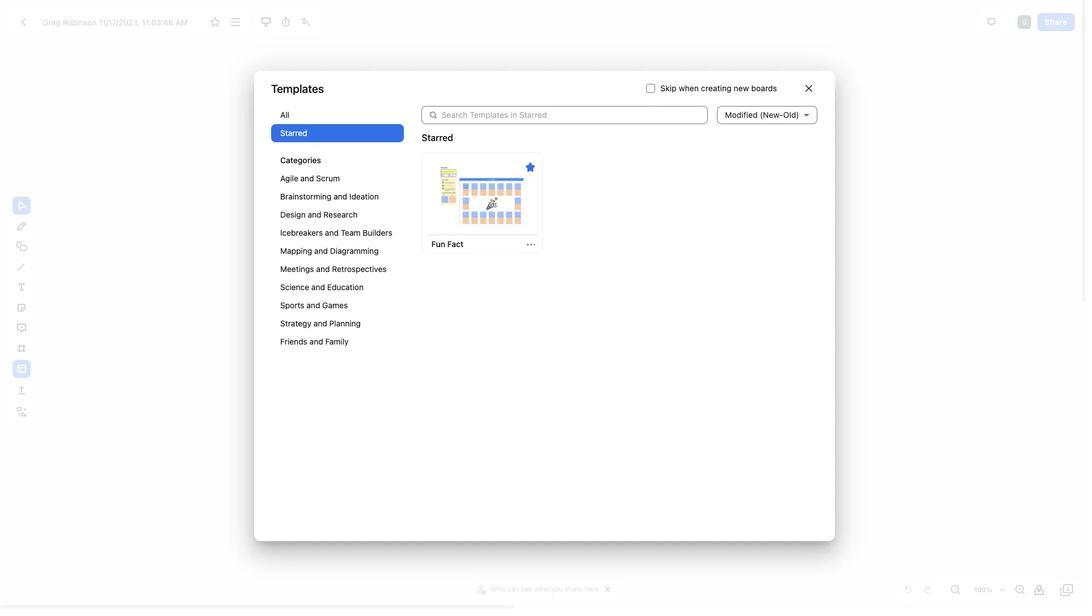 Task type: vqa. For each thing, say whether or not it's contained in the screenshot.
AGILE AND SCRUM
yes



Task type: locate. For each thing, give the bounding box(es) containing it.
see
[[521, 586, 532, 594]]

fun fact
[[432, 240, 464, 249]]

sports and games
[[280, 301, 348, 310]]

share
[[1045, 17, 1068, 27]]

fun
[[432, 240, 445, 249]]

templates image
[[15, 363, 28, 376]]

and up friends and family
[[314, 319, 327, 329]]

pages image
[[1061, 584, 1074, 598]]

modified (new-old) button
[[718, 97, 818, 134]]

meetings and retrospectives
[[280, 264, 387, 274]]

and up science and education
[[316, 264, 330, 274]]

100 %
[[975, 587, 993, 594]]

categories element
[[271, 106, 404, 363]]

(new-
[[760, 110, 784, 120]]

and for meetings
[[316, 264, 330, 274]]

education
[[327, 283, 364, 292]]

icebreakers
[[280, 228, 323, 238]]

and up meetings and retrospectives
[[314, 246, 328, 256]]

starred
[[280, 128, 308, 138], [422, 133, 453, 143]]

mapping
[[280, 246, 312, 256]]

comment panel image
[[985, 15, 999, 29]]

card for template fun fact element
[[422, 153, 543, 255]]

when
[[679, 83, 699, 93]]

friends and family
[[280, 337, 349, 347]]

templates
[[271, 82, 324, 95]]

can
[[508, 586, 519, 594]]

zoom out image
[[949, 584, 963, 598]]

more options image
[[228, 15, 242, 29]]

more options for fun fact image
[[527, 241, 535, 249]]

and up strategy and planning on the bottom of page
[[307, 301, 320, 310]]

Document name text field
[[34, 13, 204, 31]]

new
[[734, 83, 749, 93]]

planning
[[329, 319, 361, 329]]

and down brainstorming
[[308, 210, 322, 220]]

boards
[[752, 83, 778, 93]]

present image
[[259, 15, 273, 29]]

agile and scrum
[[280, 174, 340, 183]]

science
[[280, 283, 309, 292]]

dashboard image
[[16, 15, 30, 29]]

0 horizontal spatial starred
[[280, 128, 308, 138]]

upload pdfs and images image
[[15, 384, 28, 398]]

science and education
[[280, 283, 364, 292]]

and up mapping and diagramming
[[325, 228, 339, 238]]

strategy
[[280, 319, 312, 329]]

laser image
[[299, 15, 313, 29]]

star this whiteboard image
[[208, 15, 222, 29]]

and up sports and games
[[312, 283, 325, 292]]

brainstorming
[[280, 192, 332, 201]]

sports
[[280, 301, 305, 310]]

share button
[[1038, 13, 1075, 31]]

and
[[301, 174, 314, 183], [334, 192, 347, 201], [308, 210, 322, 220], [325, 228, 339, 238], [314, 246, 328, 256], [316, 264, 330, 274], [312, 283, 325, 292], [307, 301, 320, 310], [314, 319, 327, 329], [310, 337, 323, 347]]

scrum
[[316, 174, 340, 183]]

and right the agile
[[301, 174, 314, 183]]

categories
[[280, 156, 321, 165]]

icebreakers and team builders
[[280, 228, 393, 238]]

here
[[585, 586, 599, 594]]

and for mapping
[[314, 246, 328, 256]]

who can see what you share here button
[[475, 582, 602, 599]]

and up research
[[334, 192, 347, 201]]

agile
[[280, 174, 298, 183]]

creating
[[701, 83, 732, 93]]

and down strategy and planning on the bottom of page
[[310, 337, 323, 347]]

all
[[280, 110, 289, 120]]

starred status
[[422, 131, 453, 145]]



Task type: describe. For each thing, give the bounding box(es) containing it.
and for strategy
[[314, 319, 327, 329]]

and for agile
[[301, 174, 314, 183]]

design
[[280, 210, 306, 220]]

skip when creating new boards
[[661, 83, 778, 93]]

skip
[[661, 83, 677, 93]]

and for sports
[[307, 301, 320, 310]]

ideation
[[350, 192, 379, 201]]

old)
[[784, 110, 800, 120]]

meetings
[[280, 264, 314, 274]]

100
[[975, 587, 987, 594]]

%
[[987, 587, 993, 594]]

and for science
[[312, 283, 325, 292]]

1 horizontal spatial starred
[[422, 133, 453, 143]]

thumbnail for fun fact image
[[429, 165, 537, 229]]

friends
[[280, 337, 308, 347]]

fun fact button
[[427, 236, 468, 254]]

more tools image
[[15, 406, 28, 419]]

diagramming
[[330, 246, 379, 256]]

who
[[491, 586, 506, 594]]

what
[[534, 586, 550, 594]]

fact
[[448, 240, 464, 249]]

team
[[341, 228, 361, 238]]

mapping and diagramming
[[280, 246, 379, 256]]

and for brainstorming
[[334, 192, 347, 201]]

zoom in image
[[1014, 584, 1027, 598]]

you
[[552, 586, 563, 594]]

who can see what you share here
[[491, 586, 599, 594]]

brainstorming and ideation
[[280, 192, 379, 201]]

research
[[324, 210, 358, 220]]

and for icebreakers
[[325, 228, 339, 238]]

unstar this whiteboard image
[[526, 163, 535, 172]]

builders
[[363, 228, 393, 238]]

timer image
[[279, 15, 293, 29]]

modified (new-old)
[[726, 110, 800, 120]]

and for design
[[308, 210, 322, 220]]

and for friends
[[310, 337, 323, 347]]

design and research
[[280, 210, 358, 220]]

starred inside categories "element"
[[280, 128, 308, 138]]

Search Templates in Starred text field
[[442, 106, 708, 124]]

retrospectives
[[332, 264, 387, 274]]

games
[[322, 301, 348, 310]]

strategy and planning
[[280, 319, 361, 329]]

modified
[[726, 110, 758, 120]]

family
[[325, 337, 349, 347]]

share
[[565, 586, 583, 594]]



